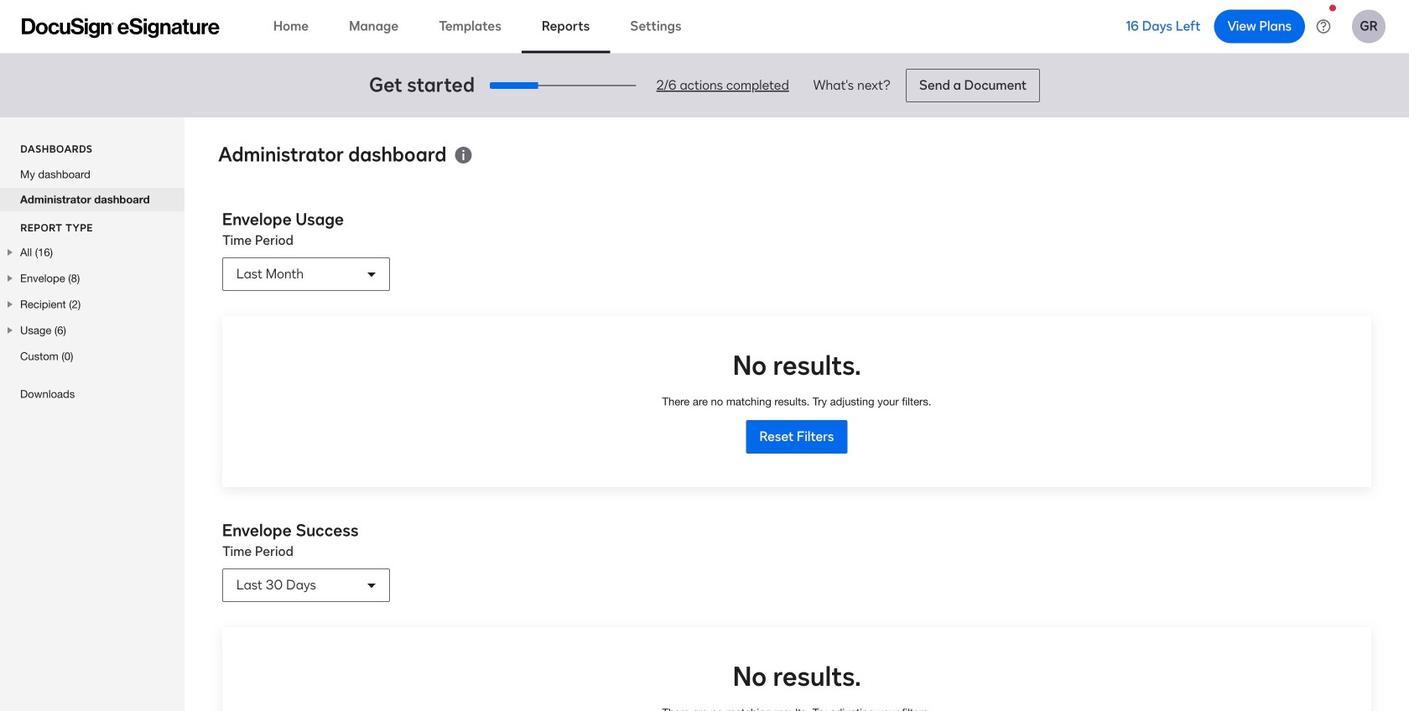 Task type: describe. For each thing, give the bounding box(es) containing it.
docusign esignature image
[[22, 18, 220, 38]]



